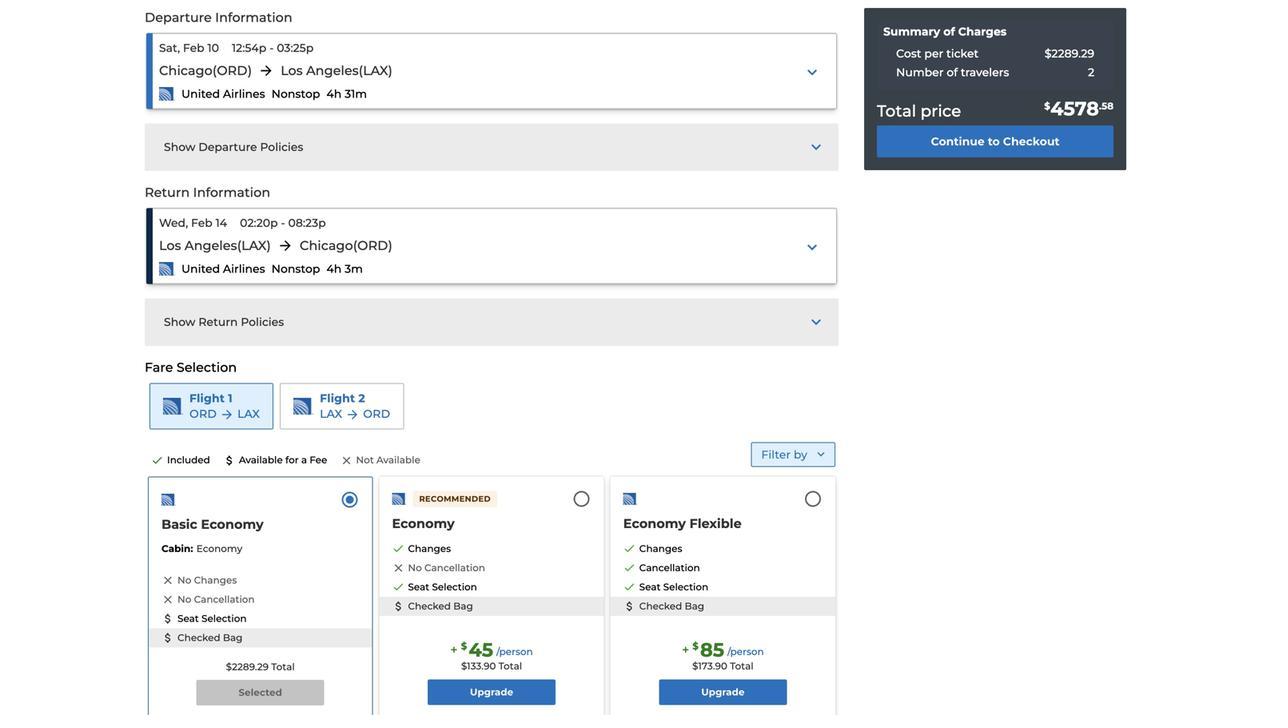 Task type: vqa. For each thing, say whether or not it's contained in the screenshot.
the topmost -
yes



Task type: locate. For each thing, give the bounding box(es) containing it.
ua logo image up the basic on the bottom
[[162, 494, 176, 506]]

2 horizontal spatial $
[[1045, 100, 1051, 112]]

(lax)
[[359, 63, 393, 78], [237, 238, 271, 253]]

no
[[408, 563, 422, 574], [178, 575, 191, 586], [178, 594, 191, 606]]

seat selection down the economy flexible
[[640, 582, 709, 593]]

1 horizontal spatial (ord)
[[353, 238, 393, 253]]

upgrade button for 45
[[428, 680, 556, 706]]

0 horizontal spatial seat selection
[[178, 613, 247, 625]]

total right $173.90
[[730, 661, 754, 673]]

1 horizontal spatial return
[[199, 315, 238, 329]]

number of travelers
[[897, 66, 1010, 79]]

policies
[[260, 140, 303, 154], [241, 315, 284, 329]]

included
[[167, 455, 210, 466]]

1 nonstop from the top
[[272, 87, 320, 101]]

2 4h from the top
[[327, 262, 342, 276]]

0 vertical spatial policies
[[260, 140, 303, 154]]

4h left 3m
[[327, 262, 342, 276]]

total inside + $ 85 /person $173.90 total
[[730, 661, 754, 673]]

2 flight from the left
[[320, 392, 355, 405]]

los down wed,
[[159, 238, 181, 253]]

information up 14
[[193, 185, 270, 200]]

no cancellation
[[408, 563, 486, 574], [178, 594, 255, 606]]

available for a fee
[[239, 455, 327, 466]]

upgrade button for 85
[[659, 680, 787, 706]]

2 horizontal spatial changes
[[640, 543, 683, 555]]

bag up 85
[[685, 601, 705, 613]]

0 horizontal spatial ord
[[190, 407, 217, 421]]

2 up '$ 4578 . 58'
[[1089, 66, 1095, 79]]

0 horizontal spatial upgrade
[[470, 687, 514, 699]]

total right $133.90
[[499, 661, 522, 673]]

0 vertical spatial nonstop
[[272, 87, 320, 101]]

filter by button
[[751, 443, 836, 467]]

los
[[281, 63, 303, 78], [159, 238, 181, 253]]

departure up sat,
[[145, 10, 212, 25]]

2 horizontal spatial seat selection
[[640, 582, 709, 593]]

2 horizontal spatial seat
[[640, 582, 661, 593]]

continue
[[932, 135, 985, 148]]

0 horizontal spatial available
[[239, 455, 283, 466]]

available left for
[[239, 455, 283, 466]]

airlines
[[223, 87, 265, 101], [223, 262, 265, 276]]

flight left 1
[[190, 392, 225, 405]]

1 lax from the left
[[238, 407, 260, 421]]

of for number
[[947, 66, 958, 79]]

1 horizontal spatial los
[[281, 63, 303, 78]]

2 ord from the left
[[363, 407, 391, 421]]

10
[[208, 41, 219, 55]]

chicago (ord) up 3m
[[300, 238, 393, 253]]

/person inside + $ 45 /person $133.90 total
[[497, 646, 533, 658]]

ord right to image
[[363, 407, 391, 421]]

$2289.29 up 'selected' on the left
[[226, 662, 269, 673]]

united airlines logo image left the flight 1
[[163, 398, 183, 415]]

not
[[356, 455, 374, 466]]

checked for 45
[[408, 601, 451, 613]]

2 + from the left
[[682, 643, 690, 658]]

2 up to image
[[359, 392, 365, 405]]

departure up the return information
[[199, 140, 257, 154]]

$2289.29 up 4578
[[1045, 47, 1095, 60]]

changes down the economy flexible
[[640, 543, 683, 555]]

sat,
[[159, 41, 180, 55]]

/person right 45
[[497, 646, 533, 658]]

$ left 85
[[693, 641, 699, 653]]

0 horizontal spatial +
[[451, 643, 458, 658]]

chicago
[[159, 63, 213, 78], [300, 238, 353, 253]]

total
[[878, 101, 917, 121], [499, 661, 522, 673], [730, 661, 754, 673], [271, 662, 295, 673]]

0 vertical spatial chicago (ord)
[[159, 63, 252, 78]]

los angeles (lax)
[[281, 63, 393, 78], [159, 238, 271, 253]]

1 show from the top
[[164, 140, 196, 154]]

bag up $2289.29 total
[[223, 632, 243, 644]]

1 horizontal spatial chicago (ord)
[[300, 238, 393, 253]]

0 horizontal spatial bag
[[223, 632, 243, 644]]

+ $ 45 /person $133.90 total
[[451, 639, 533, 673]]

/person inside + $ 85 /person $173.90 total
[[728, 646, 765, 658]]

checked bag up 85
[[640, 601, 705, 613]]

$ up checkout
[[1045, 100, 1051, 112]]

0 horizontal spatial los
[[159, 238, 181, 253]]

return up wed,
[[145, 185, 190, 200]]

0 horizontal spatial (lax)
[[237, 238, 271, 253]]

0 vertical spatial los angeles (lax)
[[281, 63, 393, 78]]

checked bag down "no changes" at bottom
[[178, 632, 243, 644]]

cancellation down "no changes" at bottom
[[194, 594, 255, 606]]

1 vertical spatial feb
[[191, 216, 213, 230]]

show departure policies
[[164, 140, 303, 154]]

0 vertical spatial 2
[[1089, 66, 1095, 79]]

chicago (ord)
[[159, 63, 252, 78], [300, 238, 393, 253]]

no down "no changes" at bottom
[[178, 594, 191, 606]]

0 vertical spatial feb
[[183, 41, 205, 55]]

1 horizontal spatial flight
[[320, 392, 355, 405]]

nonstop down 08:23p
[[272, 262, 320, 276]]

0 horizontal spatial return
[[145, 185, 190, 200]]

cancellation down the economy flexible
[[640, 563, 700, 574]]

$
[[1045, 100, 1051, 112], [461, 641, 467, 653], [693, 641, 699, 653]]

available
[[239, 455, 283, 466], [377, 455, 421, 466]]

0 horizontal spatial -
[[270, 41, 274, 55]]

1 vertical spatial information
[[193, 185, 270, 200]]

1 4h from the top
[[327, 87, 342, 101]]

$2289.29 for $2289.29
[[1045, 47, 1095, 60]]

basic
[[162, 517, 197, 533]]

angeles up the 31m
[[306, 63, 359, 78]]

1 horizontal spatial lax
[[320, 407, 343, 421]]

flight 2
[[320, 392, 365, 405]]

airlines down 12:54p
[[223, 87, 265, 101]]

no cancellation down recommended
[[408, 563, 486, 574]]

nonstop
[[272, 87, 320, 101], [272, 262, 320, 276]]

0 horizontal spatial chicago
[[159, 63, 213, 78]]

1 airlines from the top
[[223, 87, 265, 101]]

0 vertical spatial (lax)
[[359, 63, 393, 78]]

$ inside '$ 4578 . 58'
[[1045, 100, 1051, 112]]

0 horizontal spatial cancellation
[[194, 594, 255, 606]]

return up fare selection
[[199, 315, 238, 329]]

1 vertical spatial no cancellation
[[178, 594, 255, 606]]

(lax) up the 31m
[[359, 63, 393, 78]]

lax right to icon
[[238, 407, 260, 421]]

0 vertical spatial of
[[944, 25, 956, 38]]

2 nonstop from the top
[[272, 262, 320, 276]]

number
[[897, 66, 944, 79]]

1 vertical spatial nonstop
[[272, 262, 320, 276]]

show up fare selection
[[164, 315, 196, 329]]

of
[[944, 25, 956, 38], [947, 66, 958, 79]]

1 horizontal spatial $2289.29
[[1045, 47, 1095, 60]]

nonstop down "03:25p" at the top left of page
[[272, 87, 320, 101]]

checked
[[408, 601, 451, 613], [640, 601, 683, 613], [178, 632, 220, 644]]

0 horizontal spatial /person
[[497, 646, 533, 658]]

lax down "flight 2"
[[320, 407, 343, 421]]

economy left flexible
[[624, 516, 686, 532]]

1 vertical spatial $2289.29
[[226, 662, 269, 673]]

departure information
[[145, 10, 293, 25]]

show up the return information
[[164, 140, 196, 154]]

flexible
[[690, 516, 742, 532]]

los down "03:25p" at the top left of page
[[281, 63, 303, 78]]

lax
[[238, 407, 260, 421], [320, 407, 343, 421]]

1 vertical spatial policies
[[241, 315, 284, 329]]

(lax) down 02:20p
[[237, 238, 271, 253]]

checked bag for 85
[[640, 601, 705, 613]]

1 horizontal spatial seat selection
[[408, 582, 477, 593]]

flight up to image
[[320, 392, 355, 405]]

united airlines logo image
[[159, 87, 175, 101], [159, 263, 175, 276], [163, 398, 183, 415], [294, 398, 314, 415]]

airlines down 02:20p
[[223, 262, 265, 276]]

feb left 14
[[191, 216, 213, 230]]

upgrade down $173.90
[[702, 687, 745, 699]]

0 vertical spatial $2289.29
[[1045, 47, 1095, 60]]

total left price
[[878, 101, 917, 121]]

of down ticket
[[947, 66, 958, 79]]

upgrade button down $173.90
[[659, 680, 787, 706]]

1 horizontal spatial checked
[[408, 601, 451, 613]]

no for basic economy
[[178, 575, 191, 586]]

checked for 85
[[640, 601, 683, 613]]

1 horizontal spatial checked bag
[[408, 601, 473, 613]]

+
[[451, 643, 458, 658], [682, 643, 690, 658]]

2
[[1089, 66, 1095, 79], [359, 392, 365, 405]]

seat selection up 45
[[408, 582, 477, 593]]

0 vertical spatial 4h
[[327, 87, 342, 101]]

+ left 85
[[682, 643, 690, 658]]

14
[[216, 216, 227, 230]]

1 + from the left
[[451, 643, 458, 658]]

1 vertical spatial return
[[199, 315, 238, 329]]

1 vertical spatial angeles
[[185, 238, 237, 253]]

0 vertical spatial return
[[145, 185, 190, 200]]

no down cabin:
[[178, 575, 191, 586]]

ua logo image for economy
[[162, 494, 176, 506]]

ticket
[[947, 47, 979, 60]]

los angeles (lax) down 14
[[159, 238, 271, 253]]

$2289.29 for $2289.29 total
[[226, 662, 269, 673]]

1 /person from the left
[[497, 646, 533, 658]]

bag up 45
[[454, 601, 473, 613]]

0 vertical spatial -
[[270, 41, 274, 55]]

2 /person from the left
[[728, 646, 765, 658]]

2 airlines from the top
[[223, 262, 265, 276]]

+ left 45
[[451, 643, 458, 658]]

united airlines logo image down wed,
[[159, 263, 175, 276]]

- right 12:54p
[[270, 41, 274, 55]]

ua logo image up the economy flexible
[[624, 493, 638, 506]]

ord down the flight 1
[[190, 407, 217, 421]]

show for los
[[164, 315, 196, 329]]

+ for 45
[[451, 643, 458, 658]]

checked bag for 45
[[408, 601, 473, 613]]

1 horizontal spatial available
[[377, 455, 421, 466]]

departure
[[145, 10, 212, 25], [199, 140, 257, 154]]

ua logo image down "not available"
[[392, 493, 407, 506]]

4h
[[327, 87, 342, 101], [327, 262, 342, 276]]

1 flight from the left
[[190, 392, 225, 405]]

- left 08:23p
[[281, 216, 285, 230]]

0 horizontal spatial los angeles (lax)
[[159, 238, 271, 253]]

feb left 10
[[183, 41, 205, 55]]

checked down "no changes" at bottom
[[178, 632, 220, 644]]

basic economy
[[162, 517, 264, 533]]

0 horizontal spatial 2
[[359, 392, 365, 405]]

changes down recommended
[[408, 543, 451, 555]]

1 available from the left
[[239, 455, 283, 466]]

return
[[145, 185, 190, 200], [199, 315, 238, 329]]

0 horizontal spatial upgrade button
[[428, 680, 556, 706]]

0 horizontal spatial (ord)
[[213, 63, 252, 78]]

united down wed, feb 14
[[182, 262, 220, 276]]

to
[[988, 135, 1001, 148]]

0 vertical spatial los
[[281, 63, 303, 78]]

0 horizontal spatial flight
[[190, 392, 225, 405]]

2 vertical spatial no
[[178, 594, 191, 606]]

1 upgrade button from the left
[[428, 680, 556, 706]]

selection
[[177, 360, 237, 376], [432, 582, 477, 593], [664, 582, 709, 593], [202, 613, 247, 625]]

$ inside + $ 85 /person $173.90 total
[[693, 641, 699, 653]]

$133.90
[[461, 661, 496, 673]]

upgrade button
[[428, 680, 556, 706], [659, 680, 787, 706]]

1 vertical spatial chicago
[[300, 238, 353, 253]]

no down recommended
[[408, 563, 422, 574]]

united
[[182, 87, 220, 101], [182, 262, 220, 276]]

changes down cabin: economy
[[194, 575, 237, 586]]

ord
[[190, 407, 217, 421], [363, 407, 391, 421]]

1 ord from the left
[[190, 407, 217, 421]]

$ left 45
[[461, 641, 467, 653]]

1 horizontal spatial +
[[682, 643, 690, 658]]

2 united from the top
[[182, 262, 220, 276]]

chicago down sat, feb 10
[[159, 63, 213, 78]]

selection up the flight 1
[[177, 360, 237, 376]]

31m
[[345, 87, 367, 101]]

united down sat, feb 10
[[182, 87, 220, 101]]

economy
[[392, 516, 455, 532], [624, 516, 686, 532], [201, 517, 264, 533], [197, 544, 243, 555]]

united airlines nonstop 4h 31m
[[182, 87, 367, 101]]

1 horizontal spatial /person
[[728, 646, 765, 658]]

1 horizontal spatial upgrade button
[[659, 680, 787, 706]]

1 vertical spatial united
[[182, 262, 220, 276]]

/person for 45
[[497, 646, 533, 658]]

1 horizontal spatial bag
[[454, 601, 473, 613]]

show for chicago
[[164, 140, 196, 154]]

2 horizontal spatial bag
[[685, 601, 705, 613]]

1 horizontal spatial ord
[[363, 407, 391, 421]]

upgrade down $133.90
[[470, 687, 514, 699]]

checked bag up 45
[[408, 601, 473, 613]]

1 united from the top
[[182, 87, 220, 101]]

flight
[[190, 392, 225, 405], [320, 392, 355, 405]]

recommended
[[419, 494, 491, 504]]

checked up + $ 45 /person $133.90 total
[[408, 601, 451, 613]]

selected
[[239, 688, 282, 699]]

0 vertical spatial show
[[164, 140, 196, 154]]

0 horizontal spatial lax
[[238, 407, 260, 421]]

no cancellation down "no changes" at bottom
[[178, 594, 255, 606]]

information
[[215, 10, 293, 25], [193, 185, 270, 200]]

2 horizontal spatial checked
[[640, 601, 683, 613]]

seat selection down "no changes" at bottom
[[178, 613, 247, 625]]

ua logo image
[[392, 493, 407, 506], [624, 493, 638, 506], [162, 494, 176, 506]]

$ inside + $ 45 /person $133.90 total
[[461, 641, 467, 653]]

united for angeles
[[182, 262, 220, 276]]

0 vertical spatial no
[[408, 563, 422, 574]]

bag for 45
[[454, 601, 473, 613]]

of up cost per ticket
[[944, 25, 956, 38]]

0 horizontal spatial ua logo image
[[162, 494, 176, 506]]

0 horizontal spatial $
[[461, 641, 467, 653]]

per
[[925, 47, 944, 60]]

0 horizontal spatial checked
[[178, 632, 220, 644]]

checked up + $ 85 /person $173.90 total
[[640, 601, 683, 613]]

2 upgrade button from the left
[[659, 680, 787, 706]]

$ for 45
[[461, 641, 467, 653]]

upgrade for 45
[[470, 687, 514, 699]]

$2289.29
[[1045, 47, 1095, 60], [226, 662, 269, 673]]

0 vertical spatial united
[[182, 87, 220, 101]]

seat selection
[[408, 582, 477, 593], [640, 582, 709, 593], [178, 613, 247, 625]]

total up 'selected' on the left
[[271, 662, 295, 673]]

upgrade for 85
[[702, 687, 745, 699]]

(ord) down 12:54p
[[213, 63, 252, 78]]

filter
[[762, 448, 791, 462]]

selection up 45
[[432, 582, 477, 593]]

angeles down 14
[[185, 238, 237, 253]]

1 vertical spatial of
[[947, 66, 958, 79]]

1 vertical spatial los angeles (lax)
[[159, 238, 271, 253]]

1 upgrade from the left
[[470, 687, 514, 699]]

information up 12:54p
[[215, 10, 293, 25]]

united airlines logo image left "flight 2"
[[294, 398, 314, 415]]

1 vertical spatial no
[[178, 575, 191, 586]]

chicago down 08:23p
[[300, 238, 353, 253]]

4h left the 31m
[[327, 87, 342, 101]]

policies down united airlines nonstop 4h 31m
[[260, 140, 303, 154]]

cancellation
[[425, 563, 486, 574], [640, 563, 700, 574], [194, 594, 255, 606]]

to image
[[346, 408, 360, 422]]

information for departure information
[[215, 10, 293, 25]]

1 vertical spatial -
[[281, 216, 285, 230]]

seat
[[408, 582, 430, 593], [640, 582, 661, 593], [178, 613, 199, 625]]

information for return information
[[193, 185, 270, 200]]

checked bag
[[408, 601, 473, 613], [640, 601, 705, 613], [178, 632, 243, 644]]

3m
[[345, 262, 363, 276]]

flight for ord
[[190, 392, 225, 405]]

/person
[[497, 646, 533, 658], [728, 646, 765, 658]]

(ord) up 3m
[[353, 238, 393, 253]]

bag
[[454, 601, 473, 613], [685, 601, 705, 613], [223, 632, 243, 644]]

1 horizontal spatial -
[[281, 216, 285, 230]]

(ord)
[[213, 63, 252, 78], [353, 238, 393, 253]]

fare selection
[[145, 360, 237, 376]]

0 vertical spatial angeles
[[306, 63, 359, 78]]

-
[[270, 41, 274, 55], [281, 216, 285, 230]]

2 show from the top
[[164, 315, 196, 329]]

1 horizontal spatial $
[[693, 641, 699, 653]]

2 upgrade from the left
[[702, 687, 745, 699]]

+ inside + $ 45 /person $133.90 total
[[451, 643, 458, 658]]

+ inside + $ 85 /person $173.90 total
[[682, 643, 690, 658]]

0 horizontal spatial $2289.29
[[226, 662, 269, 673]]

available right not
[[377, 455, 421, 466]]

seat selection for 85
[[640, 582, 709, 593]]

85
[[701, 639, 725, 662]]

1 vertical spatial (ord)
[[353, 238, 393, 253]]

show
[[164, 140, 196, 154], [164, 315, 196, 329]]

1 horizontal spatial changes
[[408, 543, 451, 555]]

0 vertical spatial airlines
[[223, 87, 265, 101]]

los angeles (lax) up the 31m
[[281, 63, 393, 78]]

summary of charges
[[884, 25, 1007, 38]]

changes for 85
[[640, 543, 683, 555]]

08:23p
[[288, 216, 326, 230]]

45
[[469, 639, 494, 662]]

/person right 85
[[728, 646, 765, 658]]

chicago (ord) down 10
[[159, 63, 252, 78]]



Task type: describe. For each thing, give the bounding box(es) containing it.
02:20p - 08:23p
[[240, 216, 326, 230]]

4h for angeles
[[327, 87, 342, 101]]

0 vertical spatial chicago
[[159, 63, 213, 78]]

- for chicago
[[281, 216, 285, 230]]

charges
[[959, 25, 1007, 38]]

economy down recommended
[[392, 516, 455, 532]]

nonstop for chicago
[[272, 262, 320, 276]]

.
[[1100, 100, 1102, 112]]

+ $ 85 /person $173.90 total
[[682, 639, 765, 673]]

cost
[[897, 47, 922, 60]]

1 horizontal spatial chicago
[[300, 238, 353, 253]]

$ 4578 . 58
[[1045, 97, 1114, 120]]

cost per ticket
[[897, 47, 979, 60]]

to image
[[220, 408, 234, 422]]

$ for 85
[[693, 641, 699, 653]]

economy down basic economy
[[197, 544, 243, 555]]

fare
[[145, 360, 173, 376]]

4578
[[1051, 97, 1100, 120]]

/person for 85
[[728, 646, 765, 658]]

airlines for (lax)
[[223, 262, 265, 276]]

seat selection for 45
[[408, 582, 477, 593]]

0 vertical spatial departure
[[145, 10, 212, 25]]

policies for los angeles (lax)
[[241, 315, 284, 329]]

12:54p - 03:25p
[[232, 41, 314, 55]]

2 horizontal spatial cancellation
[[640, 563, 700, 574]]

flight 1
[[190, 392, 233, 405]]

a
[[301, 455, 307, 466]]

58
[[1102, 100, 1114, 112]]

wed,
[[159, 216, 188, 230]]

wed, feb 14
[[159, 216, 227, 230]]

total inside + $ 45 /person $133.90 total
[[499, 661, 522, 673]]

2 lax from the left
[[320, 407, 343, 421]]

price
[[921, 101, 962, 121]]

for
[[286, 455, 299, 466]]

economy up cabin: economy
[[201, 517, 264, 533]]

checkout
[[1004, 135, 1060, 148]]

1 vertical spatial chicago (ord)
[[300, 238, 393, 253]]

by
[[794, 448, 808, 462]]

$173.90
[[693, 661, 728, 673]]

0 horizontal spatial changes
[[194, 575, 237, 586]]

sat, feb 10
[[159, 41, 219, 55]]

1 horizontal spatial cancellation
[[425, 563, 486, 574]]

return information
[[145, 185, 270, 200]]

1 vertical spatial los
[[159, 238, 181, 253]]

flight for lax
[[320, 392, 355, 405]]

no for economy
[[408, 563, 422, 574]]

0 horizontal spatial no cancellation
[[178, 594, 255, 606]]

feb for angeles
[[191, 216, 213, 230]]

- for los
[[270, 41, 274, 55]]

seat for 85
[[640, 582, 661, 593]]

2 horizontal spatial ua logo image
[[624, 493, 638, 506]]

continue to checkout button
[[878, 125, 1114, 157]]

selection down the economy flexible
[[664, 582, 709, 593]]

1 vertical spatial (lax)
[[237, 238, 271, 253]]

cabin:
[[162, 544, 193, 555]]

total price
[[878, 101, 962, 121]]

bag for 85
[[685, 601, 705, 613]]

united airlines nonstop 4h 3m
[[182, 262, 363, 276]]

seat for 45
[[408, 582, 430, 593]]

cabin: economy
[[162, 544, 243, 555]]

1 horizontal spatial angeles
[[306, 63, 359, 78]]

not available
[[356, 455, 421, 466]]

0 horizontal spatial seat
[[178, 613, 199, 625]]

2 available from the left
[[377, 455, 421, 466]]

fee
[[310, 455, 327, 466]]

ua logo image for /person
[[392, 493, 407, 506]]

12:54p
[[232, 41, 267, 55]]

1
[[228, 392, 233, 405]]

show return policies
[[164, 315, 284, 329]]

united airlines logo image down sat,
[[159, 87, 175, 101]]

policies for chicago (ord)
[[260, 140, 303, 154]]

economy flexible
[[624, 516, 742, 532]]

1 horizontal spatial 2
[[1089, 66, 1095, 79]]

1 horizontal spatial (lax)
[[359, 63, 393, 78]]

0 horizontal spatial checked bag
[[178, 632, 243, 644]]

selection down "no changes" at bottom
[[202, 613, 247, 625]]

filter by
[[762, 448, 808, 462]]

nonstop for los
[[272, 87, 320, 101]]

1 horizontal spatial no cancellation
[[408, 563, 486, 574]]

+ for 85
[[682, 643, 690, 658]]

airlines for (ord)
[[223, 87, 265, 101]]

united for (ord)
[[182, 87, 220, 101]]

0 horizontal spatial chicago (ord)
[[159, 63, 252, 78]]

1 horizontal spatial los angeles (lax)
[[281, 63, 393, 78]]

0 vertical spatial (ord)
[[213, 63, 252, 78]]

0 horizontal spatial angeles
[[185, 238, 237, 253]]

summary
[[884, 25, 941, 38]]

no changes
[[178, 575, 237, 586]]

1 vertical spatial 2
[[359, 392, 365, 405]]

$2289.29 total
[[226, 662, 295, 673]]

4h for (ord)
[[327, 262, 342, 276]]

feb for (ord)
[[183, 41, 205, 55]]

03:25p
[[277, 41, 314, 55]]

travelers
[[961, 66, 1010, 79]]

of for summary
[[944, 25, 956, 38]]

1 vertical spatial departure
[[199, 140, 257, 154]]

continue to checkout
[[932, 135, 1060, 148]]

02:20p
[[240, 216, 278, 230]]

selected button
[[197, 681, 325, 706]]

changes for 45
[[408, 543, 451, 555]]



